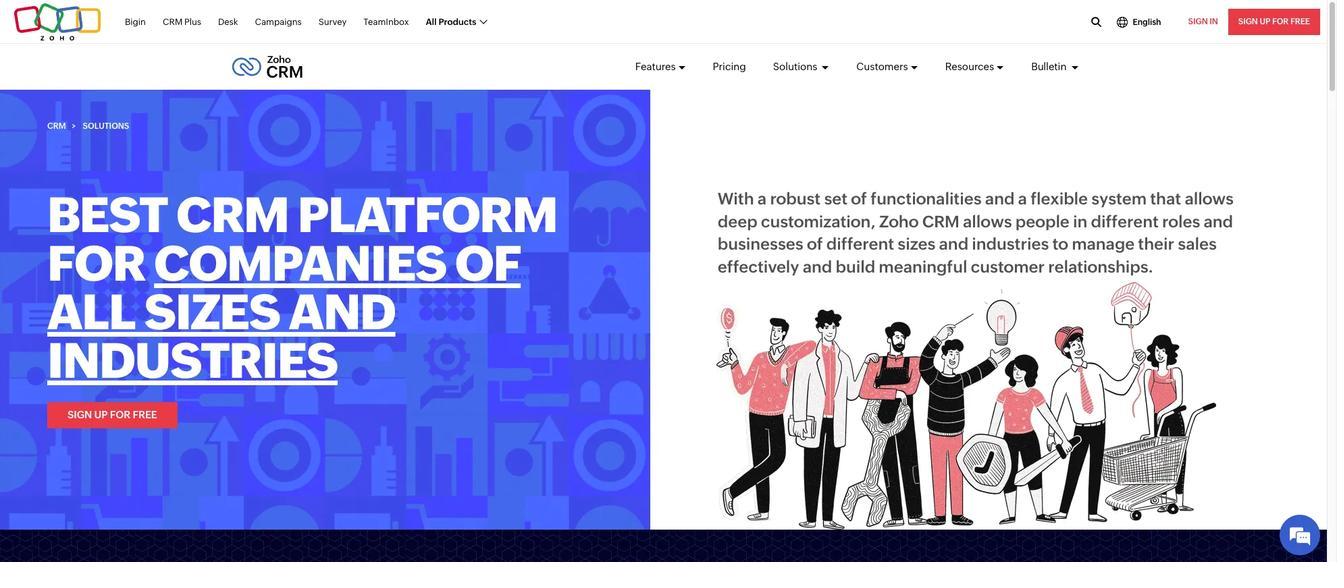 Task type: vqa. For each thing, say whether or not it's contained in the screenshot.
leftmost No
no



Task type: describe. For each thing, give the bounding box(es) containing it.
all products link
[[426, 9, 487, 35]]

relationships.
[[1049, 258, 1154, 276]]

system
[[1092, 190, 1147, 208]]

pricing link
[[713, 49, 746, 85]]

with
[[718, 190, 754, 208]]

1 horizontal spatial sign up for free
[[1239, 17, 1311, 26]]

that
[[1151, 190, 1182, 208]]

manage
[[1072, 235, 1135, 253]]

solutions
[[773, 61, 820, 72]]

2 horizontal spatial of
[[852, 190, 868, 208]]

deep
[[718, 213, 758, 231]]

features link
[[636, 49, 686, 85]]

businesses
[[718, 235, 804, 253]]

set
[[825, 190, 848, 208]]

all
[[426, 17, 437, 27]]

customer
[[971, 258, 1045, 276]]

platform
[[298, 187, 558, 243]]

2 a from the left
[[1019, 190, 1028, 208]]

resources
[[946, 61, 995, 72]]

zoho crm vertical solutions image
[[717, 282, 1217, 530]]

solutions link
[[773, 49, 830, 85]]

companies
[[154, 236, 447, 292]]

industries inside companies of all sizes and industries
[[47, 333, 338, 389]]

for
[[47, 236, 145, 292]]

1 vertical spatial for
[[110, 409, 131, 421]]

build
[[836, 258, 876, 276]]

campaigns link
[[255, 9, 302, 35]]

best crm platform for
[[47, 187, 558, 292]]

bulletin
[[1032, 61, 1069, 72]]

teaminbox
[[364, 17, 409, 27]]

solutions
[[83, 122, 129, 131]]

free for the sign up for free link to the left
[[133, 409, 157, 421]]

bigin
[[125, 17, 146, 27]]

survey link
[[319, 9, 347, 35]]

0 horizontal spatial sign up for free link
[[47, 403, 178, 429]]

0 vertical spatial up
[[1260, 17, 1271, 26]]

roles
[[1163, 213, 1201, 231]]

resources link
[[946, 49, 1005, 85]]

industries inside with a robust set of functionalities and a flexible system that allows deep customization, zoho crm allows people in different roles and businesses of different sizes and industries to manage their sales effectively and build meaningful customer relationships.
[[972, 235, 1049, 253]]

survey
[[319, 17, 347, 27]]

plus
[[184, 17, 201, 27]]

effectively
[[718, 258, 800, 276]]

crm inside best crm platform for
[[177, 187, 289, 243]]

0 horizontal spatial up
[[94, 409, 108, 421]]

english
[[1133, 17, 1162, 27]]



Task type: locate. For each thing, give the bounding box(es) containing it.
1 horizontal spatial sizes
[[898, 235, 936, 253]]

best
[[47, 187, 168, 243]]

free
[[1291, 17, 1311, 26], [133, 409, 157, 421]]

0 horizontal spatial industries
[[47, 333, 338, 389]]

1 vertical spatial up
[[94, 409, 108, 421]]

crm plus
[[163, 17, 201, 27]]

free for top the sign up for free link
[[1291, 17, 1311, 26]]

crm plus link
[[163, 9, 201, 35]]

campaigns
[[255, 17, 302, 27]]

sign up for free
[[1239, 17, 1311, 26], [68, 409, 157, 421]]

desk link
[[218, 9, 238, 35]]

products
[[439, 17, 477, 27]]

sign up for free link
[[1229, 9, 1321, 35], [47, 403, 178, 429]]

sizes
[[898, 235, 936, 253], [144, 284, 280, 341]]

1 horizontal spatial a
[[1019, 190, 1028, 208]]

robust
[[770, 190, 821, 208]]

bulletin link
[[1032, 49, 1079, 85]]

1 horizontal spatial sign up for free link
[[1229, 9, 1321, 35]]

sizes inside companies of all sizes and industries
[[144, 284, 280, 341]]

1 vertical spatial free
[[133, 409, 157, 421]]

sales
[[1178, 235, 1217, 253]]

1 a from the left
[[758, 190, 767, 208]]

desk
[[218, 17, 238, 27]]

1 vertical spatial sign
[[68, 409, 92, 421]]

zoho
[[880, 213, 919, 231]]

all
[[47, 284, 136, 341]]

1 vertical spatial sign up for free link
[[47, 403, 178, 429]]

functionalities
[[871, 190, 982, 208]]

a right with
[[758, 190, 767, 208]]

features
[[636, 61, 676, 72]]

0 vertical spatial sizes
[[898, 235, 936, 253]]

with a robust set of functionalities and a flexible system that allows deep customization, zoho crm allows people in different roles and businesses of different sizes and industries to manage their sales effectively and build meaningful customer relationships.
[[718, 190, 1234, 276]]

sign in
[[1189, 17, 1219, 26]]

industries
[[972, 235, 1049, 253], [47, 333, 338, 389]]

crm inside with a robust set of functionalities and a flexible system that allows deep customization, zoho crm allows people in different roles and businesses of different sizes and industries to manage their sales effectively and build meaningful customer relationships.
[[923, 213, 960, 231]]

bigin link
[[125, 9, 146, 35]]

0 vertical spatial free
[[1291, 17, 1311, 26]]

0 horizontal spatial of
[[455, 236, 521, 292]]

of
[[852, 190, 868, 208], [807, 235, 823, 253], [455, 236, 521, 292]]

in
[[1074, 213, 1088, 231]]

0 vertical spatial sign
[[1239, 17, 1259, 26]]

0 vertical spatial sign up for free
[[1239, 17, 1311, 26]]

different down system
[[1092, 213, 1159, 231]]

crm
[[163, 17, 183, 27], [47, 122, 66, 131], [177, 187, 289, 243], [923, 213, 960, 231]]

for
[[1273, 17, 1289, 26], [110, 409, 131, 421]]

teaminbox link
[[364, 9, 409, 35]]

their
[[1139, 235, 1175, 253]]

1 horizontal spatial sign
[[1239, 17, 1259, 26]]

1 vertical spatial different
[[827, 235, 895, 253]]

people
[[1016, 213, 1070, 231]]

1 vertical spatial industries
[[47, 333, 338, 389]]

sign in link
[[1179, 9, 1229, 35]]

different up build
[[827, 235, 895, 253]]

0 vertical spatial industries
[[972, 235, 1049, 253]]

different
[[1092, 213, 1159, 231], [827, 235, 895, 253]]

1 horizontal spatial of
[[807, 235, 823, 253]]

1 horizontal spatial industries
[[972, 235, 1049, 253]]

1 horizontal spatial free
[[1291, 17, 1311, 26]]

crm link
[[47, 122, 66, 131]]

0 horizontal spatial sign up for free
[[68, 409, 157, 421]]

all products
[[426, 17, 477, 27]]

to
[[1053, 235, 1069, 253]]

0 horizontal spatial a
[[758, 190, 767, 208]]

1 horizontal spatial for
[[1273, 17, 1289, 26]]

of inside companies of all sizes and industries
[[455, 236, 521, 292]]

and
[[986, 190, 1015, 208], [1204, 213, 1234, 231], [939, 235, 969, 253], [803, 258, 833, 276], [289, 284, 396, 341]]

sizes inside with a robust set of functionalities and a flexible system that allows deep customization, zoho crm allows people in different roles and businesses of different sizes and industries to manage their sales effectively and build meaningful customer relationships.
[[898, 235, 936, 253]]

allows
[[1185, 190, 1234, 208], [963, 213, 1012, 231]]

0 horizontal spatial different
[[827, 235, 895, 253]]

customers
[[857, 61, 908, 72]]

a
[[758, 190, 767, 208], [1019, 190, 1028, 208]]

1 vertical spatial allows
[[963, 213, 1012, 231]]

customization,
[[761, 213, 876, 231]]

allows up the customer
[[963, 213, 1012, 231]]

0 vertical spatial for
[[1273, 17, 1289, 26]]

1 horizontal spatial different
[[1092, 213, 1159, 231]]

zoho crm logo image
[[231, 52, 303, 82]]

0 vertical spatial different
[[1092, 213, 1159, 231]]

1 horizontal spatial up
[[1260, 17, 1271, 26]]

up
[[1260, 17, 1271, 26], [94, 409, 108, 421]]

1 horizontal spatial allows
[[1185, 190, 1234, 208]]

0 vertical spatial allows
[[1185, 190, 1234, 208]]

flexible
[[1031, 190, 1088, 208]]

meaningful
[[879, 258, 968, 276]]

and inside companies of all sizes and industries
[[289, 284, 396, 341]]

sign
[[1189, 17, 1208, 26]]

0 horizontal spatial allows
[[963, 213, 1012, 231]]

sign
[[1239, 17, 1259, 26], [68, 409, 92, 421]]

companies of all sizes and industries
[[47, 236, 521, 389]]

1 vertical spatial sign up for free
[[68, 409, 157, 421]]

0 horizontal spatial for
[[110, 409, 131, 421]]

1 vertical spatial sizes
[[144, 284, 280, 341]]

0 horizontal spatial sign
[[68, 409, 92, 421]]

allows up roles
[[1185, 190, 1234, 208]]

in
[[1210, 17, 1219, 26]]

0 horizontal spatial sizes
[[144, 284, 280, 341]]

0 horizontal spatial free
[[133, 409, 157, 421]]

a up the people
[[1019, 190, 1028, 208]]

0 vertical spatial sign up for free link
[[1229, 9, 1321, 35]]

pricing
[[713, 61, 746, 72]]



